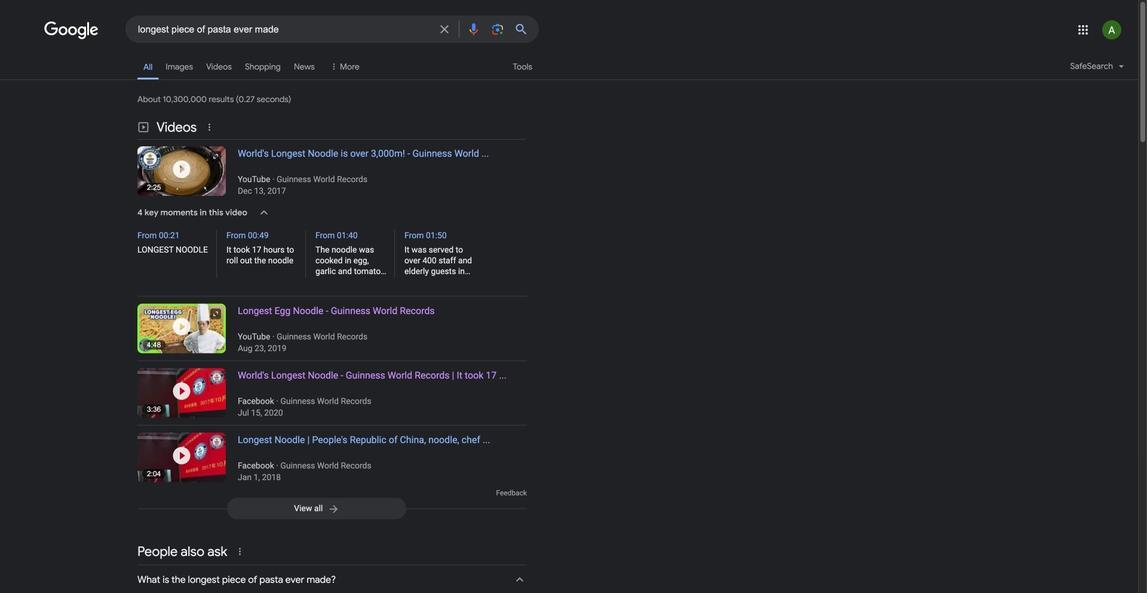 Task type: describe. For each thing, give the bounding box(es) containing it.
3 heading from the top
[[226, 368, 527, 418]]

1 heading from the top
[[226, 146, 527, 196]]



Task type: vqa. For each thing, say whether or not it's contained in the screenshot.
3rd heading from the bottom of the page
yes



Task type: locate. For each thing, give the bounding box(es) containing it.
2 heading from the top
[[226, 304, 527, 353]]

search by voice image
[[467, 22, 481, 36]]

navigation
[[0, 53, 1138, 87]]

4 heading from the top
[[226, 433, 527, 482]]

google image
[[44, 22, 99, 39]]

None search field
[[0, 15, 539, 43]]

heading
[[226, 146, 527, 196], [226, 304, 527, 353], [226, 368, 527, 418], [226, 433, 527, 482]]

search by image image
[[491, 22, 505, 36]]

Search text field
[[138, 23, 430, 38]]



